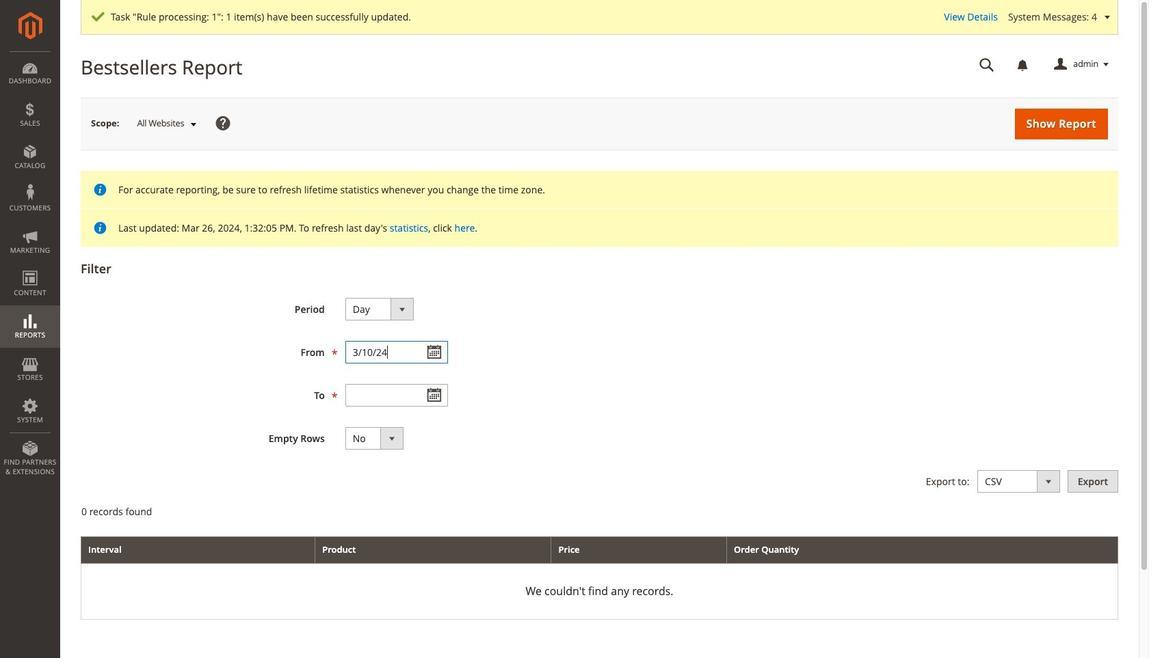 Task type: vqa. For each thing, say whether or not it's contained in the screenshot.
Magento Admin Panel icon at the top of page
yes



Task type: locate. For each thing, give the bounding box(es) containing it.
menu bar
[[0, 51, 60, 484]]

None text field
[[970, 53, 1004, 77], [345, 384, 448, 407], [970, 53, 1004, 77], [345, 384, 448, 407]]

None text field
[[345, 341, 448, 364]]

magento admin panel image
[[18, 12, 42, 40]]



